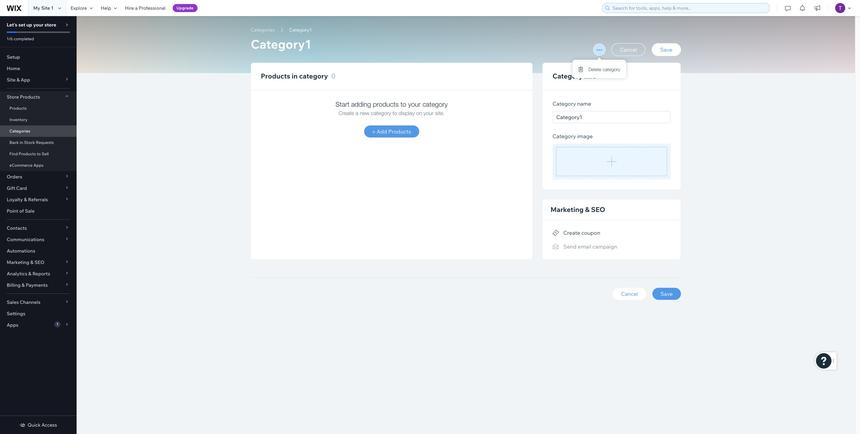 Task type: vqa. For each thing, say whether or not it's contained in the screenshot.
Page skeleton image
no



Task type: locate. For each thing, give the bounding box(es) containing it.
a inside start adding products to your category create a new category to display on your site.
[[356, 110, 358, 116]]

your
[[33, 22, 43, 28], [408, 100, 421, 108], [424, 110, 434, 116]]

category left info
[[553, 72, 583, 80]]

0 horizontal spatial in
[[20, 140, 23, 145]]

0 vertical spatial categories
[[251, 27, 275, 33]]

category right delete
[[603, 66, 620, 72]]

in for products
[[292, 72, 298, 80]]

category down products
[[371, 110, 391, 116]]

1 vertical spatial your
[[408, 100, 421, 108]]

0
[[331, 72, 335, 80]]

your up on
[[408, 100, 421, 108]]

category left image
[[553, 133, 576, 140]]

categories inside the "sidebar" element
[[9, 129, 30, 134]]

products inside popup button
[[20, 94, 40, 100]]

category left 0
[[299, 72, 328, 80]]

setup
[[7, 54, 20, 60]]

category for category image
[[553, 133, 576, 140]]

adding
[[351, 100, 371, 108]]

send email campaign button
[[553, 242, 617, 252]]

create up the send
[[563, 230, 580, 237]]

your inside the "sidebar" element
[[33, 22, 43, 28]]

2 category from the top
[[553, 100, 576, 107]]

back in stock requests link
[[0, 137, 77, 148]]

1 vertical spatial cancel
[[621, 291, 638, 298]]

0 horizontal spatial to
[[37, 152, 41, 157]]

1
[[51, 5, 53, 11]]

inventory link
[[0, 114, 77, 126]]

0 horizontal spatial your
[[33, 22, 43, 28]]

to left sell
[[37, 152, 41, 157]]

1 horizontal spatial create
[[563, 230, 580, 237]]

cancel for top cancel button
[[620, 46, 637, 53]]

2 vertical spatial to
[[37, 152, 41, 157]]

a
[[135, 5, 138, 11], [356, 110, 358, 116]]

hire a professional link
[[121, 0, 170, 16]]

category for category name
[[553, 100, 576, 107]]

let's
[[7, 22, 17, 28]]

1 vertical spatial in
[[20, 140, 23, 145]]

0 vertical spatial cancel button
[[612, 43, 646, 56]]

name
[[577, 100, 591, 107]]

0 vertical spatial in
[[292, 72, 298, 80]]

access
[[42, 423, 57, 429]]

delete
[[588, 66, 601, 72]]

add products
[[376, 128, 411, 135]]

1 category from the top
[[553, 72, 583, 80]]

to
[[401, 100, 406, 108], [393, 110, 397, 116], [37, 152, 41, 157]]

in
[[292, 72, 298, 80], [20, 140, 23, 145]]

cancel button
[[612, 43, 646, 56], [613, 288, 646, 300]]

your right up
[[33, 22, 43, 28]]

automations link
[[0, 246, 77, 257]]

category left name
[[553, 100, 576, 107]]

1 horizontal spatial a
[[356, 110, 358, 116]]

in for back
[[20, 140, 23, 145]]

settings link
[[0, 308, 77, 320]]

1 vertical spatial a
[[356, 110, 358, 116]]

quick access
[[28, 423, 57, 429]]

a left new at the top left
[[356, 110, 358, 116]]

in inside "back in stock requests" link
[[20, 140, 23, 145]]

category
[[553, 72, 583, 80], [553, 100, 576, 107], [553, 133, 576, 140]]

in inside category1 form
[[292, 72, 298, 80]]

0 horizontal spatial create
[[339, 110, 354, 116]]

2 vertical spatial your
[[424, 110, 434, 116]]

plus xs image
[[372, 131, 376, 134]]

Category name text field
[[553, 111, 671, 123]]

automations
[[7, 248, 35, 254]]

store
[[44, 22, 56, 28]]

0 vertical spatial to
[[401, 100, 406, 108]]

category
[[603, 66, 620, 72], [299, 72, 328, 80], [423, 100, 448, 108], [371, 110, 391, 116]]

1 vertical spatial category1
[[251, 37, 311, 52]]

start adding products to your category create a new category to display on your site.
[[336, 100, 448, 116]]

to inside the "sidebar" element
[[37, 152, 41, 157]]

professional
[[139, 5, 165, 11]]

help
[[101, 5, 111, 11]]

save
[[660, 46, 672, 53], [661, 291, 673, 298]]

0 vertical spatial categories link
[[247, 27, 278, 33]]

category info
[[553, 72, 597, 80]]

hire a professional
[[125, 5, 165, 11]]

categories link inside category1 form
[[247, 27, 278, 33]]

display
[[399, 110, 415, 116]]

2 vertical spatial category
[[553, 133, 576, 140]]

0 horizontal spatial a
[[135, 5, 138, 11]]

to left display
[[393, 110, 397, 116]]

point of sale
[[7, 208, 35, 214]]

create
[[339, 110, 354, 116], [563, 230, 580, 237]]

1 vertical spatial categories
[[9, 129, 30, 134]]

categories
[[251, 27, 275, 33], [9, 129, 30, 134]]

explore
[[71, 5, 87, 11]]

0 vertical spatial save button
[[652, 43, 681, 56]]

1 vertical spatial to
[[393, 110, 397, 116]]

1 vertical spatial category
[[553, 100, 576, 107]]

0 vertical spatial create
[[339, 110, 354, 116]]

ecommerce
[[9, 163, 33, 168]]

cancel
[[620, 46, 637, 53], [621, 291, 638, 298]]

your right on
[[424, 110, 434, 116]]

sidebar element
[[0, 16, 77, 435]]

inventory
[[9, 117, 28, 122]]

1 vertical spatial create
[[563, 230, 580, 237]]

save button
[[652, 43, 681, 56], [652, 288, 681, 300]]

to up display
[[401, 100, 406, 108]]

0 vertical spatial your
[[33, 22, 43, 28]]

products link
[[0, 103, 77, 114]]

0 vertical spatial category
[[553, 72, 583, 80]]

products
[[373, 100, 399, 108]]

delete category button
[[578, 66, 620, 72]]

1 vertical spatial save button
[[652, 288, 681, 300]]

2 horizontal spatial your
[[424, 110, 434, 116]]

1 horizontal spatial categories link
[[247, 27, 278, 33]]

create down "start" on the top of page
[[339, 110, 354, 116]]

0 vertical spatial cancel
[[620, 46, 637, 53]]

promote coupon image
[[553, 230, 559, 237]]

marketing & seo
[[551, 206, 605, 214]]

category1
[[289, 27, 312, 33], [251, 37, 311, 52]]

a right 'hire'
[[135, 5, 138, 11]]

3 category from the top
[[553, 133, 576, 140]]

0 horizontal spatial categories link
[[0, 126, 77, 137]]

apps
[[33, 163, 44, 168]]

categories link
[[247, 27, 278, 33], [0, 126, 77, 137]]

1 horizontal spatial in
[[292, 72, 298, 80]]

products inside button
[[388, 128, 411, 135]]

1 horizontal spatial categories
[[251, 27, 275, 33]]

0 vertical spatial a
[[135, 5, 138, 11]]

products
[[261, 72, 290, 80], [20, 94, 40, 100], [9, 106, 27, 111], [388, 128, 411, 135], [19, 152, 36, 157]]

quick
[[28, 423, 41, 429]]

0 horizontal spatial categories
[[9, 129, 30, 134]]



Task type: describe. For each thing, give the bounding box(es) containing it.
&
[[585, 206, 590, 214]]

1/6
[[7, 36, 13, 41]]

find products to sell link
[[0, 148, 77, 160]]

ecommerce apps link
[[0, 160, 77, 171]]

home link
[[0, 63, 77, 74]]

point
[[7, 208, 18, 214]]

find
[[9, 152, 18, 157]]

category name
[[553, 100, 591, 107]]

Search for tools, apps, help & more... field
[[610, 3, 768, 13]]

category1 form
[[77, 16, 860, 435]]

products for store products
[[20, 94, 40, 100]]

create inside button
[[563, 230, 580, 237]]

category inside delete category button
[[603, 66, 620, 72]]

upgrade button
[[173, 4, 197, 12]]

ecommerce apps
[[9, 163, 44, 168]]

add products button
[[364, 126, 419, 138]]

site.
[[435, 110, 445, 116]]

1 vertical spatial cancel button
[[613, 288, 646, 300]]

sell
[[42, 152, 49, 157]]

stock
[[24, 140, 35, 145]]

store products button
[[0, 91, 77, 103]]

completed
[[14, 36, 34, 41]]

products for find products to sell
[[19, 152, 36, 157]]

my
[[33, 5, 40, 11]]

send email campaign
[[563, 243, 617, 250]]

info
[[584, 72, 597, 80]]

start
[[336, 100, 349, 108]]

2 horizontal spatial to
[[401, 100, 406, 108]]

cancel for the bottommost cancel button
[[621, 291, 638, 298]]

back in stock requests
[[9, 140, 54, 145]]

0 vertical spatial category1
[[289, 27, 312, 33]]

help button
[[97, 0, 121, 16]]

category image
[[553, 133, 593, 140]]

image
[[577, 133, 593, 140]]

setup link
[[0, 51, 77, 63]]

marketing
[[551, 206, 584, 214]]

up
[[26, 22, 32, 28]]

store
[[7, 94, 19, 100]]

coupon
[[581, 230, 600, 237]]

email
[[578, 243, 591, 250]]

requests
[[36, 140, 54, 145]]

category up site.
[[423, 100, 448, 108]]

promote newsletter image
[[553, 244, 559, 250]]

products in category 0
[[261, 72, 335, 80]]

quick access button
[[20, 423, 57, 429]]

let's set up your store
[[7, 22, 56, 28]]

on
[[416, 110, 422, 116]]

campaign
[[592, 243, 617, 250]]

0 vertical spatial save
[[660, 46, 672, 53]]

home
[[7, 66, 20, 72]]

1 vertical spatial categories link
[[0, 126, 77, 137]]

1 horizontal spatial to
[[393, 110, 397, 116]]

1 vertical spatial save
[[661, 291, 673, 298]]

add
[[377, 128, 387, 135]]

categories inside category1 form
[[251, 27, 275, 33]]

1/6 completed
[[7, 36, 34, 41]]

send
[[563, 243, 577, 250]]

category for category info
[[553, 72, 583, 80]]

create inside start adding products to your category create a new category to display on your site.
[[339, 110, 354, 116]]

set
[[18, 22, 25, 28]]

seo
[[591, 206, 605, 214]]

of
[[19, 208, 24, 214]]

upgrade
[[177, 5, 193, 10]]

new
[[360, 110, 369, 116]]

create coupon
[[563, 230, 600, 237]]

store products
[[7, 94, 40, 100]]

back
[[9, 140, 19, 145]]

delete category
[[588, 66, 620, 72]]

delete icon image
[[578, 66, 583, 72]]

products for add products
[[388, 128, 411, 135]]

find products to sell
[[9, 152, 49, 157]]

settings
[[7, 311, 25, 317]]

1 horizontal spatial your
[[408, 100, 421, 108]]

create coupon button
[[553, 228, 600, 238]]

site
[[41, 5, 50, 11]]

my site 1
[[33, 5, 53, 11]]

point of sale link
[[0, 206, 77, 217]]

hire
[[125, 5, 134, 11]]

sale
[[25, 208, 35, 214]]



